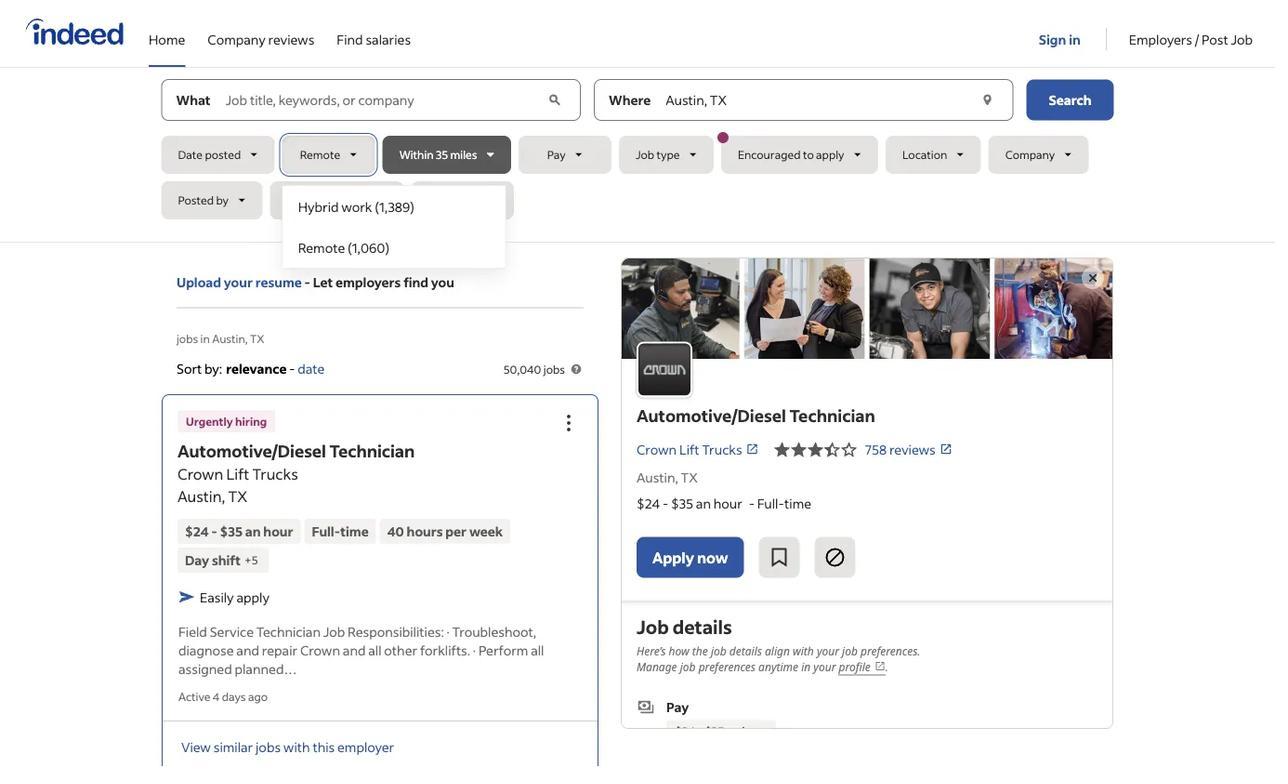 Task type: describe. For each thing, give the bounding box(es) containing it.
2 vertical spatial $24
[[675, 724, 695, 738]]

company button
[[989, 136, 1089, 174]]

reviews for company reviews
[[268, 31, 315, 47]]

remote (1,060) link
[[283, 227, 505, 268]]

sort by: relevance - date
[[177, 360, 325, 377]]

company for company reviews
[[208, 31, 266, 47]]

pay inside "popup button"
[[547, 147, 566, 162]]

hybrid work (1,389)
[[298, 198, 415, 215]]

upload your resume link
[[177, 272, 302, 292]]

miles
[[451, 147, 477, 162]]

day
[[185, 552, 209, 568]]

sign
[[1039, 31, 1067, 47]]

encouraged
[[738, 147, 801, 162]]

day shift + 5
[[185, 552, 258, 568]]

+
[[244, 553, 252, 567]]

easily
[[200, 588, 234, 605]]

remote (1,060)
[[298, 239, 390, 256]]

1 vertical spatial technician
[[329, 440, 415, 461]]

1 horizontal spatial $35
[[671, 495, 694, 512]]

0 vertical spatial full-
[[758, 495, 785, 512]]

sign in
[[1039, 31, 1081, 47]]

0 vertical spatial austin,
[[212, 331, 248, 345]]

days
[[222, 689, 246, 704]]

within
[[399, 147, 434, 162]]

- up the day shift + 5 on the bottom left of the page
[[211, 523, 217, 540]]

resume
[[255, 274, 302, 291]]

/
[[1195, 31, 1200, 47]]

none search field containing what
[[161, 79, 1114, 269]]

lift for crown lift trucks austin, tx
[[226, 464, 249, 483]]

758 reviews link
[[865, 441, 953, 457]]

field
[[179, 623, 207, 640]]

0 horizontal spatial automotive/diesel
[[178, 440, 326, 461]]

let
[[313, 274, 333, 291]]

posted by
[[178, 193, 229, 207]]

by:
[[205, 360, 222, 377]]

search button
[[1027, 79, 1114, 120]]

clear image for what
[[545, 91, 565, 109]]

align
[[765, 643, 790, 658]]

work
[[342, 198, 372, 215]]

week
[[469, 523, 503, 540]]

1 horizontal spatial job
[[711, 643, 727, 658]]

crown lift trucks austin, tx
[[178, 464, 298, 506]]

0 vertical spatial hour
[[714, 495, 743, 512]]

forklifts.
[[420, 641, 471, 658]]

location button
[[886, 136, 981, 174]]

repair
[[262, 641, 298, 658]]

automotive/diesel technician button
[[178, 440, 415, 461]]

remote for remote (1,060)
[[298, 239, 345, 256]]

urgently
[[186, 414, 233, 428]]

35
[[436, 147, 448, 162]]

lift for crown lift trucks
[[680, 441, 700, 457]]

technician inside field service technician job responsibilities: · troubleshoot, diagnose and repair crown and all other forklifts. · perform all assigned planned…
[[256, 623, 321, 640]]

urgently hiring
[[186, 414, 267, 428]]

0 vertical spatial technician
[[790, 404, 876, 426]]

job up here's
[[637, 614, 669, 638]]

home link
[[149, 0, 185, 63]]

2 vertical spatial $35
[[705, 724, 724, 738]]

preferences
[[699, 659, 756, 674]]

sign in link
[[1039, 1, 1084, 64]]

1 vertical spatial details
[[730, 643, 762, 658]]

save this job image
[[768, 546, 791, 568]]

preferences.
[[861, 643, 921, 658]]

0 vertical spatial your
[[224, 274, 253, 291]]

posted
[[178, 193, 214, 207]]

pay button
[[519, 136, 612, 174]]

profile
[[839, 659, 871, 674]]

find
[[404, 274, 429, 291]]

relevance
[[226, 360, 287, 377]]

What field
[[222, 79, 544, 120]]

profile link
[[839, 659, 886, 675]]

1 vertical spatial with
[[283, 738, 310, 755]]

within 35 miles button
[[383, 136, 511, 174]]

- down austin, tx
[[663, 495, 669, 512]]

employers / post job link
[[1129, 0, 1253, 63]]

service
[[210, 623, 254, 640]]

job inside employers / post job link
[[1231, 31, 1253, 47]]

clear element for where
[[979, 91, 997, 109]]

0 horizontal spatial $24
[[185, 523, 209, 540]]

shift
[[212, 552, 241, 568]]

job actions menu is collapsed image
[[558, 412, 580, 434]]

austin, tx
[[637, 469, 698, 486]]

company reviews
[[208, 31, 315, 47]]

find salaries link
[[337, 0, 411, 63]]

1 vertical spatial austin,
[[637, 469, 678, 486]]

perform
[[479, 641, 528, 658]]

manage
[[637, 659, 677, 674]]

Where field
[[662, 79, 977, 120]]

clear image for where
[[979, 91, 997, 109]]

planned…
[[235, 660, 297, 677]]

job details
[[637, 614, 732, 638]]

5
[[252, 553, 258, 567]]

in for jobs
[[200, 331, 210, 345]]

1 horizontal spatial tx
[[250, 331, 265, 345]]

1 vertical spatial time
[[341, 523, 369, 540]]

per
[[446, 523, 467, 540]]

posted by button
[[161, 181, 262, 219]]

not interested image
[[824, 546, 846, 568]]

(1,060)
[[348, 239, 390, 256]]

1 vertical spatial an
[[245, 523, 261, 540]]

1 horizontal spatial $24 - $35 an hour
[[675, 724, 768, 738]]

active 4 days ago
[[179, 689, 268, 704]]

search
[[1049, 92, 1092, 108]]

field service technician job responsibilities: · troubleshoot, diagnose and repair crown and all other forklifts. · perform all assigned planned…
[[179, 623, 544, 677]]

date
[[298, 360, 325, 377]]

40 hours per week
[[387, 523, 503, 540]]

2 vertical spatial your
[[814, 659, 836, 674]]

date link
[[298, 360, 325, 377]]

other
[[384, 641, 418, 658]]

1 all from the left
[[368, 641, 382, 658]]

how
[[669, 643, 690, 658]]

1 vertical spatial apply
[[237, 588, 270, 605]]

2 all from the left
[[531, 641, 544, 658]]

2 vertical spatial jobs
[[256, 738, 281, 755]]

company reviews link
[[208, 0, 315, 63]]

758
[[865, 441, 887, 457]]

tx inside crown lift trucks austin, tx
[[228, 487, 247, 506]]



Task type: locate. For each thing, give the bounding box(es) containing it.
remote up the 'let'
[[298, 239, 345, 256]]

$24 down manage
[[675, 724, 695, 738]]

0 vertical spatial reviews
[[268, 31, 315, 47]]

1 and from the left
[[236, 641, 259, 658]]

0 horizontal spatial lift
[[226, 464, 249, 483]]

job left "responsibilities:"
[[323, 623, 345, 640]]

1 vertical spatial hour
[[263, 523, 293, 540]]

find salaries
[[337, 31, 411, 47]]

details up manage job preferences anytime in your
[[730, 643, 762, 658]]

clear image up pay "popup button"
[[545, 91, 565, 109]]

remote
[[300, 147, 340, 162], [298, 239, 345, 256]]

apply inside dropdown button
[[816, 147, 845, 162]]

time down 3.4 out of 5 stars. link to 758 company reviews (opens in a new tab) image
[[785, 495, 812, 512]]

this
[[313, 738, 335, 755]]

trucks inside crown lift trucks austin, tx
[[252, 464, 298, 483]]

1 vertical spatial in
[[200, 331, 210, 345]]

reviews for 758 reviews
[[890, 441, 936, 457]]

automotive/diesel technician down hiring
[[178, 440, 415, 461]]

trucks for crown lift trucks austin, tx
[[252, 464, 298, 483]]

2 clear image from the left
[[979, 91, 997, 109]]

pay down manage
[[667, 698, 689, 715]]

menu containing hybrid work (1,389)
[[282, 185, 506, 269]]

lift inside crown lift trucks austin, tx
[[226, 464, 249, 483]]

1 horizontal spatial crown
[[300, 641, 340, 658]]

crown for crown lift trucks
[[637, 441, 677, 457]]

manage job preferences anytime in your
[[637, 659, 839, 674]]

2 horizontal spatial in
[[1069, 31, 1081, 47]]

0 vertical spatial jobs
[[177, 331, 198, 345]]

post
[[1202, 31, 1229, 47]]

$24 down austin, tx
[[637, 495, 660, 512]]

2 horizontal spatial tx
[[681, 469, 698, 486]]

what
[[176, 92, 211, 108]]

1 clear element from the left
[[545, 91, 565, 109]]

0 horizontal spatial tx
[[228, 487, 247, 506]]

0 horizontal spatial all
[[368, 641, 382, 658]]

0 horizontal spatial automotive/diesel technician
[[178, 440, 415, 461]]

hour up now
[[714, 495, 743, 512]]

employers
[[336, 274, 401, 291]]

type
[[657, 147, 680, 162]]

1 vertical spatial company
[[1006, 147, 1055, 162]]

1 vertical spatial your
[[817, 643, 840, 658]]

an up 5
[[245, 523, 261, 540]]

trucks for crown lift trucks
[[702, 441, 742, 457]]

job
[[711, 643, 727, 658], [842, 643, 858, 658], [680, 659, 696, 674]]

job inside job type dropdown button
[[636, 147, 655, 162]]

details
[[673, 614, 732, 638], [730, 643, 762, 658]]

2 horizontal spatial crown
[[637, 441, 677, 457]]

.
[[886, 659, 889, 674]]

2 vertical spatial austin,
[[178, 487, 225, 506]]

0 vertical spatial pay
[[547, 147, 566, 162]]

job type button
[[619, 136, 714, 174]]

company inside popup button
[[1006, 147, 1055, 162]]

help icon image
[[569, 362, 584, 377]]

time
[[785, 495, 812, 512], [341, 523, 369, 540]]

· down troubleshoot,
[[473, 641, 476, 658]]

0 horizontal spatial an
[[245, 523, 261, 540]]

1 horizontal spatial company
[[1006, 147, 1055, 162]]

date posted
[[178, 147, 241, 162]]

an down manage job preferences anytime in your
[[727, 724, 740, 738]]

0 vertical spatial $24 - $35 an hour
[[185, 523, 293, 540]]

clear image up company popup button
[[979, 91, 997, 109]]

0 vertical spatial automotive/diesel technician
[[637, 404, 876, 426]]

assigned
[[179, 660, 232, 677]]

austin, down 'crown lift trucks'
[[637, 469, 678, 486]]

full-time
[[312, 523, 369, 540]]

view similar jobs with this employer
[[181, 738, 394, 755]]

encouraged to apply button
[[718, 132, 879, 174]]

technician up repair
[[256, 623, 321, 640]]

employers / post job
[[1129, 31, 1253, 47]]

1 vertical spatial jobs
[[544, 362, 565, 376]]

jobs in austin, tx
[[177, 331, 265, 345]]

2 vertical spatial crown
[[300, 641, 340, 658]]

details up the on the right bottom of page
[[673, 614, 732, 638]]

in up by:
[[200, 331, 210, 345]]

reviews right 758
[[890, 441, 936, 457]]

1 horizontal spatial in
[[802, 659, 811, 674]]

0 vertical spatial in
[[1069, 31, 1081, 47]]

0 vertical spatial apply
[[816, 147, 845, 162]]

in inside sign in link
[[1069, 31, 1081, 47]]

1 horizontal spatial jobs
[[256, 738, 281, 755]]

your right upload
[[224, 274, 253, 291]]

automotive/diesel down hiring
[[178, 440, 326, 461]]

anytime
[[759, 659, 799, 674]]

diagnose
[[179, 641, 234, 658]]

full- up save this job image
[[758, 495, 785, 512]]

· up forklifts.
[[447, 623, 450, 640]]

austin, inside crown lift trucks austin, tx
[[178, 487, 225, 506]]

salaries
[[366, 31, 411, 47]]

crown lift trucks logo image
[[622, 258, 1113, 359], [637, 342, 693, 397]]

0 vertical spatial lift
[[680, 441, 700, 457]]

view
[[181, 738, 211, 755]]

job up profile
[[842, 643, 858, 658]]

job right post in the right of the page
[[1231, 31, 1253, 47]]

0 vertical spatial details
[[673, 614, 732, 638]]

with right align
[[793, 643, 814, 658]]

date posted button
[[161, 136, 275, 174]]

clear image
[[545, 91, 565, 109], [979, 91, 997, 109]]

remote button
[[282, 136, 375, 174]]

find
[[337, 31, 363, 47]]

tx
[[250, 331, 265, 345], [681, 469, 698, 486], [228, 487, 247, 506]]

2 horizontal spatial technician
[[790, 404, 876, 426]]

full-
[[758, 495, 785, 512], [312, 523, 341, 540]]

company down search
[[1006, 147, 1055, 162]]

hour down crown lift trucks austin, tx
[[263, 523, 293, 540]]

crown down 'urgently'
[[178, 464, 223, 483]]

jobs left help icon
[[544, 362, 565, 376]]

reviews left the 'find'
[[268, 31, 315, 47]]

austin,
[[212, 331, 248, 345], [637, 469, 678, 486], [178, 487, 225, 506]]

date
[[178, 147, 203, 162]]

your up profile
[[817, 643, 840, 658]]

in right sign at right top
[[1069, 31, 1081, 47]]

1 horizontal spatial and
[[343, 641, 366, 658]]

apply now button
[[637, 537, 744, 578]]

pay right miles
[[547, 147, 566, 162]]

0 vertical spatial with
[[793, 643, 814, 658]]

in right 'anytime'
[[802, 659, 811, 674]]

reviews inside company reviews link
[[268, 31, 315, 47]]

1 horizontal spatial clear element
[[979, 91, 997, 109]]

where
[[609, 92, 651, 108]]

4
[[213, 689, 220, 704]]

1 horizontal spatial an
[[696, 495, 711, 512]]

1 horizontal spatial apply
[[816, 147, 845, 162]]

0 vertical spatial ·
[[447, 623, 450, 640]]

encouraged to apply
[[738, 147, 845, 162]]

jobs right the similar
[[256, 738, 281, 755]]

your
[[224, 274, 253, 291], [817, 643, 840, 658], [814, 659, 836, 674]]

0 horizontal spatial and
[[236, 641, 259, 658]]

0 horizontal spatial with
[[283, 738, 310, 755]]

jobs
[[177, 331, 198, 345], [544, 362, 565, 376], [256, 738, 281, 755]]

in for sign
[[1069, 31, 1081, 47]]

menu
[[282, 185, 506, 269]]

1 horizontal spatial all
[[531, 641, 544, 658]]

to
[[803, 147, 814, 162]]

1 horizontal spatial ·
[[473, 641, 476, 658]]

$35 down preferences
[[705, 724, 724, 738]]

1 vertical spatial $24 - $35 an hour
[[675, 724, 768, 738]]

technician up 3.4 out of 5 stars. link to 758 company reviews (opens in a new tab) image
[[790, 404, 876, 426]]

pay
[[547, 147, 566, 162], [667, 698, 689, 715]]

$24 up "day"
[[185, 523, 209, 540]]

with
[[793, 643, 814, 658], [283, 738, 310, 755]]

1 horizontal spatial full-
[[758, 495, 785, 512]]

automotive/diesel up crown lift trucks link
[[637, 404, 786, 426]]

austin, up "day"
[[178, 487, 225, 506]]

1 vertical spatial reviews
[[890, 441, 936, 457]]

and
[[236, 641, 259, 658], [343, 641, 366, 658]]

1 horizontal spatial automotive/diesel technician
[[637, 404, 876, 426]]

technician up the 40
[[329, 440, 415, 461]]

1 horizontal spatial automotive/diesel
[[637, 404, 786, 426]]

and down service
[[236, 641, 259, 658]]

$24 - $35 an hour up "+"
[[185, 523, 293, 540]]

0 horizontal spatial in
[[200, 331, 210, 345]]

here's
[[637, 643, 666, 658]]

0 horizontal spatial clear element
[[545, 91, 565, 109]]

company right home
[[208, 31, 266, 47]]

758 reviews
[[865, 441, 936, 457]]

you
[[431, 274, 455, 291]]

clear element up company popup button
[[979, 91, 997, 109]]

posted
[[205, 147, 241, 162]]

troubleshoot,
[[452, 623, 537, 640]]

full- left the 40
[[312, 523, 341, 540]]

1 vertical spatial lift
[[226, 464, 249, 483]]

job up preferences
[[711, 643, 727, 658]]

0 horizontal spatial jobs
[[177, 331, 198, 345]]

job inside field service technician job responsibilities: · troubleshoot, diagnose and repair crown and all other forklifts. · perform all assigned planned…
[[323, 623, 345, 640]]

lift up austin, tx
[[680, 441, 700, 457]]

location
[[903, 147, 948, 162]]

upload your resume - let employers find you
[[177, 274, 455, 291]]

1 vertical spatial remote
[[298, 239, 345, 256]]

None search field
[[161, 79, 1114, 269]]

1 vertical spatial full-
[[312, 523, 341, 540]]

0 vertical spatial trucks
[[702, 441, 742, 457]]

upload
[[177, 274, 221, 291]]

within 35 miles
[[399, 147, 477, 162]]

remote for remote
[[300, 147, 340, 162]]

0 horizontal spatial time
[[341, 523, 369, 540]]

easily apply
[[200, 588, 270, 605]]

0 vertical spatial company
[[208, 31, 266, 47]]

crown right repair
[[300, 641, 340, 658]]

with left this
[[283, 738, 310, 755]]

tx up "+"
[[228, 487, 247, 506]]

2 horizontal spatial job
[[842, 643, 858, 658]]

0 horizontal spatial reviews
[[268, 31, 315, 47]]

0 vertical spatial remote
[[300, 147, 340, 162]]

lift down urgently hiring
[[226, 464, 249, 483]]

tx down 'crown lift trucks'
[[681, 469, 698, 486]]

all right perform
[[531, 641, 544, 658]]

1 vertical spatial ·
[[473, 641, 476, 658]]

employer
[[337, 738, 394, 755]]

clear element
[[545, 91, 565, 109], [979, 91, 997, 109]]

view similar jobs with this employer link
[[181, 738, 394, 755]]

1 vertical spatial pay
[[667, 698, 689, 715]]

2 vertical spatial an
[[727, 724, 740, 738]]

0 vertical spatial tx
[[250, 331, 265, 345]]

- down crown lift trucks link
[[749, 495, 755, 512]]

employers
[[1129, 31, 1193, 47]]

crown inside field service technician job responsibilities: · troubleshoot, diagnose and repair crown and all other forklifts. · perform all assigned planned…
[[300, 641, 340, 658]]

0 horizontal spatial pay
[[547, 147, 566, 162]]

job down how
[[680, 659, 696, 674]]

0 vertical spatial time
[[785, 495, 812, 512]]

0 horizontal spatial ·
[[447, 623, 450, 640]]

by
[[216, 193, 229, 207]]

apply right easily
[[237, 588, 270, 605]]

reviews
[[268, 31, 315, 47], [890, 441, 936, 457]]

menu inside search box
[[282, 185, 506, 269]]

0 horizontal spatial $35
[[220, 523, 243, 540]]

- left date
[[289, 360, 295, 377]]

1 vertical spatial $35
[[220, 523, 243, 540]]

an down austin, tx
[[696, 495, 711, 512]]

50,040
[[504, 362, 541, 376]]

$35
[[671, 495, 694, 512], [220, 523, 243, 540], [705, 724, 724, 738]]

crown lift trucks link
[[637, 439, 759, 459]]

0 horizontal spatial trucks
[[252, 464, 298, 483]]

1 horizontal spatial pay
[[667, 698, 689, 715]]

3.4 out of 5 stars. link to 758 company reviews (opens in a new tab) image
[[774, 438, 858, 460]]

company
[[208, 31, 266, 47], [1006, 147, 1055, 162]]

0 vertical spatial $24
[[637, 495, 660, 512]]

your left profile
[[814, 659, 836, 674]]

0 horizontal spatial clear image
[[545, 91, 565, 109]]

automotive/diesel
[[637, 404, 786, 426], [178, 440, 326, 461]]

1 vertical spatial crown
[[178, 464, 223, 483]]

austin, up by:
[[212, 331, 248, 345]]

automotive/diesel technician up crown lift trucks link
[[637, 404, 876, 426]]

1 clear image from the left
[[545, 91, 565, 109]]

remote inside dropdown button
[[300, 147, 340, 162]]

hybrid
[[298, 198, 339, 215]]

0 horizontal spatial job
[[680, 659, 696, 674]]

2 clear element from the left
[[979, 91, 997, 109]]

active
[[179, 689, 211, 704]]

0 vertical spatial automotive/diesel
[[637, 404, 786, 426]]

clear element for what
[[545, 91, 565, 109]]

all left other
[[368, 641, 382, 658]]

crown for crown lift trucks austin, tx
[[178, 464, 223, 483]]

crown up austin, tx
[[637, 441, 677, 457]]

trucks up $24 - $35 an hour - full-time
[[702, 441, 742, 457]]

company for company
[[1006, 147, 1055, 162]]

- down preferences
[[698, 724, 703, 738]]

trucks
[[702, 441, 742, 457], [252, 464, 298, 483]]

$24 - $35 an hour - full-time
[[637, 495, 812, 512]]

ago
[[248, 689, 268, 704]]

job type
[[636, 147, 680, 162]]

crown lift trucks
[[637, 441, 742, 457]]

1 vertical spatial $24
[[185, 523, 209, 540]]

$24 - $35 an hour down preferences
[[675, 724, 768, 738]]

2 vertical spatial hour
[[742, 724, 768, 738]]

1 vertical spatial automotive/diesel
[[178, 440, 326, 461]]

hiring
[[235, 414, 267, 428]]

apply
[[653, 547, 694, 566]]

hour
[[714, 495, 743, 512], [263, 523, 293, 540], [742, 724, 768, 738]]

2 vertical spatial technician
[[256, 623, 321, 640]]

1 horizontal spatial reviews
[[890, 441, 936, 457]]

- left the 'let'
[[305, 274, 310, 291]]

job left type
[[636, 147, 655, 162]]

0 horizontal spatial company
[[208, 31, 266, 47]]

1 vertical spatial tx
[[681, 469, 698, 486]]

2 vertical spatial in
[[802, 659, 811, 674]]

and down "responsibilities:"
[[343, 641, 366, 658]]

apply right to
[[816, 147, 845, 162]]

tx up relevance
[[250, 331, 265, 345]]

0 horizontal spatial crown
[[178, 464, 223, 483]]

1 vertical spatial trucks
[[252, 464, 298, 483]]

(1,389)
[[375, 198, 415, 215]]

jobs up sort at the left top
[[177, 331, 198, 345]]

0 horizontal spatial $24 - $35 an hour
[[185, 523, 293, 540]]

$35 up the shift in the left bottom of the page
[[220, 523, 243, 540]]

time left the 40
[[341, 523, 369, 540]]

lift
[[680, 441, 700, 457], [226, 464, 249, 483]]

0 horizontal spatial apply
[[237, 588, 270, 605]]

2 horizontal spatial an
[[727, 724, 740, 738]]

remote up hybrid on the top left of the page
[[300, 147, 340, 162]]

crown inside crown lift trucks austin, tx
[[178, 464, 223, 483]]

2 and from the left
[[343, 641, 366, 658]]

0 horizontal spatial full-
[[312, 523, 341, 540]]

hour down manage job preferences anytime in your
[[742, 724, 768, 738]]

clear element up pay "popup button"
[[545, 91, 565, 109]]

$35 down austin, tx
[[671, 495, 694, 512]]

trucks down automotive/diesel technician button
[[252, 464, 298, 483]]

close job details image
[[1082, 267, 1105, 289]]



Task type: vqa. For each thing, say whether or not it's contained in the screenshot.
EARLY CHILDHOOD EDUCATION button
no



